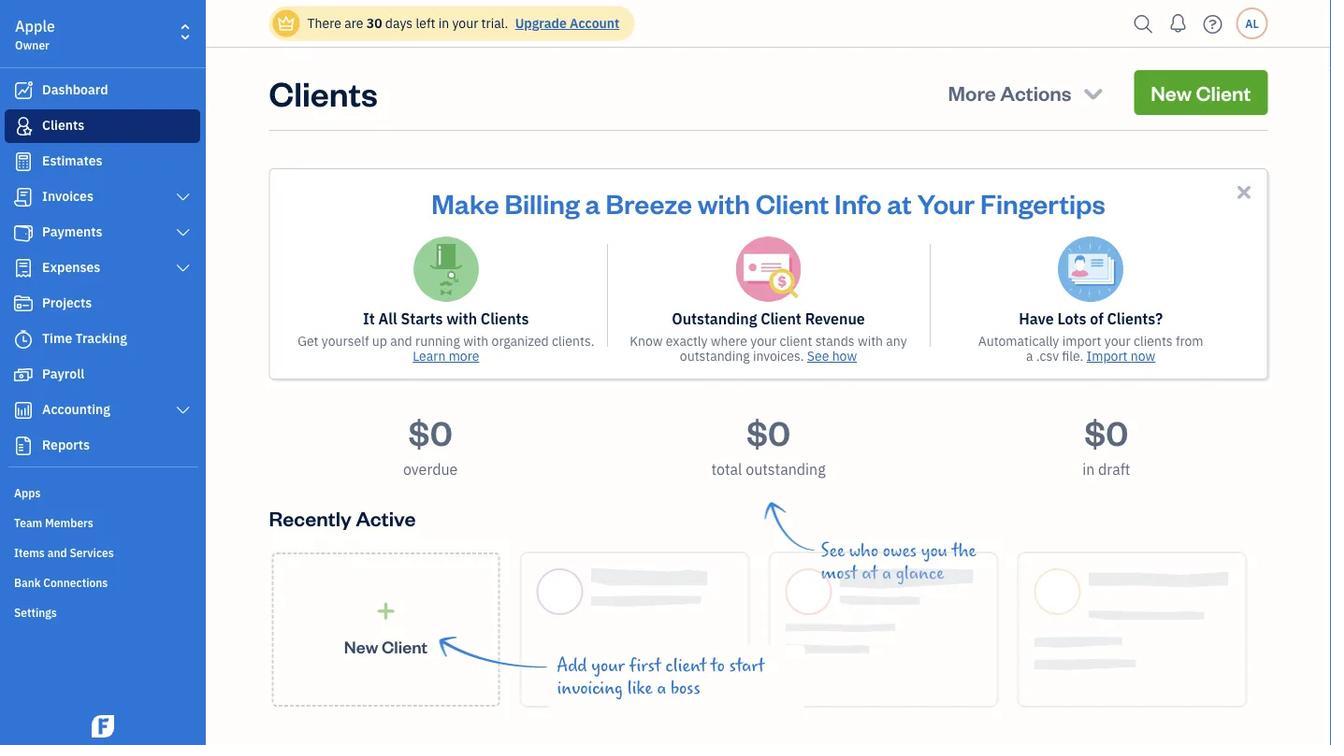 Task type: vqa. For each thing, say whether or not it's contained in the screenshot.
WILL associated with and
no



Task type: describe. For each thing, give the bounding box(es) containing it.
upgrade
[[515, 15, 567, 32]]

estimates
[[42, 152, 103, 169]]

trial.
[[481, 15, 508, 32]]

get
[[298, 333, 319, 350]]

reports link
[[5, 429, 200, 463]]

chevrondown image
[[1081, 80, 1106, 106]]

money image
[[12, 366, 35, 385]]

invoices link
[[5, 181, 200, 214]]

invoices
[[42, 188, 93, 205]]

time tracking link
[[5, 323, 200, 356]]

actions
[[1000, 79, 1072, 106]]

payment image
[[12, 224, 35, 242]]

have
[[1019, 309, 1054, 329]]

it all starts with clients image
[[413, 237, 479, 302]]

recently
[[269, 505, 352, 531]]

chevron large down image
[[175, 190, 192, 205]]

start
[[729, 656, 765, 676]]

al button
[[1236, 7, 1268, 39]]

revenue
[[805, 309, 865, 329]]

account
[[570, 15, 620, 32]]

automatically
[[978, 333, 1059, 350]]

add
[[557, 656, 587, 676]]

active
[[356, 505, 416, 531]]

learn
[[413, 348, 446, 365]]

estimates link
[[5, 145, 200, 179]]

overdue
[[403, 460, 458, 480]]

your
[[917, 185, 975, 220]]

1 horizontal spatial clients
[[269, 70, 378, 115]]

estimate image
[[12, 153, 35, 171]]

bank connections link
[[5, 568, 200, 596]]

team
[[14, 516, 42, 531]]

time
[[42, 330, 72, 347]]

chevron large down image for expenses
[[175, 261, 192, 276]]

reports
[[42, 436, 90, 454]]

client down plus "image" on the left of page
[[382, 636, 428, 658]]

invoicing
[[557, 678, 623, 699]]

your inside 'add your first client to start invoicing like a boss'
[[592, 656, 625, 676]]

days
[[385, 15, 413, 32]]

freshbooks image
[[88, 716, 118, 738]]

know
[[630, 333, 663, 350]]

0 horizontal spatial new client link
[[272, 553, 500, 707]]

notifications image
[[1163, 5, 1193, 42]]

exactly
[[666, 333, 708, 350]]

0 vertical spatial in
[[439, 15, 449, 32]]

client down go to help image
[[1196, 79, 1251, 106]]

dashboard image
[[12, 81, 35, 100]]

a inside have lots of clients? automatically import your clients from a .csv file. import now
[[1026, 348, 1033, 365]]

dashboard link
[[5, 74, 200, 108]]

time tracking
[[42, 330, 127, 347]]

apple
[[15, 16, 55, 36]]

how
[[832, 348, 857, 365]]

of
[[1090, 309, 1104, 329]]

a inside 'add your first client to start invoicing like a boss'
[[657, 678, 666, 699]]

1 vertical spatial new client
[[344, 636, 428, 658]]

stands
[[816, 333, 855, 350]]

invoice image
[[12, 188, 35, 207]]

settings
[[14, 605, 57, 620]]

total
[[711, 460, 742, 480]]

see how
[[807, 348, 857, 365]]

up
[[372, 333, 387, 350]]

a right billing
[[585, 185, 600, 220]]

team members link
[[5, 508, 200, 536]]

all
[[379, 309, 397, 329]]

chevron large down image for payments
[[175, 225, 192, 240]]

billing
[[505, 185, 580, 220]]

your inside have lots of clients? automatically import your clients from a .csv file. import now
[[1105, 333, 1131, 350]]

info
[[835, 185, 882, 220]]

connections
[[43, 575, 108, 590]]

tracking
[[75, 330, 127, 347]]

chevron large down image for accounting
[[175, 403, 192, 418]]

where
[[711, 333, 748, 350]]

$0 total outstanding
[[711, 410, 826, 480]]

crown image
[[276, 14, 296, 33]]

outstanding client revenue
[[672, 309, 865, 329]]

outstanding client revenue image
[[736, 237, 801, 302]]

most
[[821, 563, 858, 584]]

are
[[345, 15, 363, 32]]

with inside know exactly where your client stands with any outstanding invoices.
[[858, 333, 883, 350]]

any
[[886, 333, 907, 350]]

1 horizontal spatial new client
[[1151, 79, 1251, 106]]

left
[[416, 15, 435, 32]]

it all starts with clients get yourself up and running with organized clients. learn more
[[298, 309, 595, 365]]

services
[[70, 545, 114, 560]]

with right running
[[463, 333, 489, 350]]

$0 for $0 overdue
[[408, 410, 453, 454]]

see for see who owes you the most at a glance
[[821, 541, 845, 561]]

a inside see who owes you the most at a glance
[[882, 563, 892, 584]]

have lots of clients? automatically import your clients from a .csv file. import now
[[978, 309, 1204, 365]]

first
[[629, 656, 661, 676]]

0 vertical spatial new
[[1151, 79, 1192, 106]]

al
[[1246, 16, 1259, 31]]

projects
[[42, 294, 92, 312]]

make billing a breeze with client info at your fingertips
[[431, 185, 1106, 220]]

client inside know exactly where your client stands with any outstanding invoices.
[[780, 333, 812, 350]]

the
[[952, 541, 976, 561]]



Task type: locate. For each thing, give the bounding box(es) containing it.
timer image
[[12, 330, 35, 349]]

yourself
[[322, 333, 369, 350]]

1 horizontal spatial client
[[780, 333, 812, 350]]

see inside see who owes you the most at a glance
[[821, 541, 845, 561]]

now
[[1131, 348, 1156, 365]]

glance
[[896, 563, 944, 584]]

clients
[[1134, 333, 1173, 350]]

lots
[[1058, 309, 1087, 329]]

there
[[307, 15, 341, 32]]

outstanding
[[672, 309, 757, 329]]

more actions button
[[932, 70, 1123, 115]]

like
[[628, 678, 653, 699]]

expense image
[[12, 259, 35, 278]]

a down the owes
[[882, 563, 892, 584]]

3 chevron large down image from the top
[[175, 403, 192, 418]]

see left how
[[807, 348, 829, 365]]

0 horizontal spatial at
[[862, 563, 878, 584]]

1 horizontal spatial at
[[887, 185, 912, 220]]

dashboard
[[42, 81, 108, 98]]

$0 for $0 in draft
[[1085, 410, 1129, 454]]

your left trial.
[[452, 15, 478, 32]]

bank
[[14, 575, 41, 590]]

your up invoicing
[[592, 656, 625, 676]]

chevron large down image inside payments link
[[175, 225, 192, 240]]

payments link
[[5, 216, 200, 250]]

starts
[[401, 309, 443, 329]]

0 horizontal spatial $0
[[408, 410, 453, 454]]

new down plus "image" on the left of page
[[344, 636, 378, 658]]

clients down there
[[269, 70, 378, 115]]

items and services link
[[5, 538, 200, 566]]

$0 overdue
[[403, 410, 458, 480]]

see who owes you the most at a glance
[[821, 541, 976, 584]]

0 vertical spatial new client
[[1151, 79, 1251, 106]]

0 horizontal spatial new client
[[344, 636, 428, 658]]

have lots of clients? image
[[1058, 237, 1124, 302]]

from
[[1176, 333, 1204, 350]]

it
[[363, 309, 375, 329]]

0 vertical spatial and
[[390, 333, 412, 350]]

your inside know exactly where your client stands with any outstanding invoices.
[[751, 333, 777, 350]]

close image
[[1234, 182, 1255, 203]]

running
[[415, 333, 460, 350]]

2 vertical spatial chevron large down image
[[175, 403, 192, 418]]

see up the most
[[821, 541, 845, 561]]

expenses link
[[5, 252, 200, 285]]

new
[[1151, 79, 1192, 106], [344, 636, 378, 658]]

chart image
[[12, 401, 35, 420]]

1 vertical spatial at
[[862, 563, 878, 584]]

import
[[1063, 333, 1102, 350]]

1 vertical spatial clients
[[42, 116, 84, 134]]

main element
[[0, 0, 253, 746]]

clients?
[[1107, 309, 1163, 329]]

2 horizontal spatial $0
[[1085, 410, 1129, 454]]

file.
[[1062, 348, 1084, 365]]

chevron large down image inside accounting link
[[175, 403, 192, 418]]

see for see how
[[807, 348, 829, 365]]

breeze
[[606, 185, 692, 220]]

0 horizontal spatial client
[[666, 656, 707, 676]]

items
[[14, 545, 45, 560]]

0 vertical spatial outstanding
[[680, 348, 750, 365]]

3 $0 from the left
[[1085, 410, 1129, 454]]

team members
[[14, 516, 93, 531]]

outstanding right total
[[746, 460, 826, 480]]

1 $0 from the left
[[408, 410, 453, 454]]

1 horizontal spatial new client link
[[1134, 70, 1268, 115]]

1 chevron large down image from the top
[[175, 225, 192, 240]]

project image
[[12, 295, 35, 313]]

more
[[449, 348, 479, 365]]

clients
[[269, 70, 378, 115], [42, 116, 84, 134], [481, 309, 529, 329]]

owes
[[883, 541, 917, 561]]

1 vertical spatial in
[[1083, 460, 1095, 480]]

$0 in draft
[[1083, 410, 1131, 480]]

to
[[711, 656, 725, 676]]

at
[[887, 185, 912, 220], [862, 563, 878, 584]]

$0 up "draft"
[[1085, 410, 1129, 454]]

0 vertical spatial see
[[807, 348, 829, 365]]

import
[[1087, 348, 1128, 365]]

client down outstanding client revenue
[[780, 333, 812, 350]]

1 vertical spatial and
[[47, 545, 67, 560]]

accounting
[[42, 401, 110, 418]]

1 vertical spatial new client link
[[272, 553, 500, 707]]

at right info
[[887, 185, 912, 220]]

$0 inside $0 in draft
[[1085, 410, 1129, 454]]

$0 for $0 total outstanding
[[747, 410, 791, 454]]

0 vertical spatial clients
[[269, 70, 378, 115]]

new client down go to help image
[[1151, 79, 1251, 106]]

in left "draft"
[[1083, 460, 1095, 480]]

outstanding inside $0 total outstanding
[[746, 460, 826, 480]]

2 $0 from the left
[[747, 410, 791, 454]]

apple owner
[[15, 16, 55, 52]]

plus image
[[375, 602, 397, 621]]

apps
[[14, 486, 41, 501]]

1 horizontal spatial new
[[1151, 79, 1192, 106]]

1 vertical spatial new
[[344, 636, 378, 658]]

with right the breeze
[[698, 185, 750, 220]]

0 vertical spatial new client link
[[1134, 70, 1268, 115]]

client inside 'add your first client to start invoicing like a boss'
[[666, 656, 707, 676]]

see
[[807, 348, 829, 365], [821, 541, 845, 561]]

and right up
[[390, 333, 412, 350]]

with up running
[[446, 309, 477, 329]]

30
[[367, 15, 382, 32]]

a left .csv
[[1026, 348, 1033, 365]]

settings link
[[5, 598, 200, 626]]

your down outstanding client revenue
[[751, 333, 777, 350]]

2 horizontal spatial clients
[[481, 309, 529, 329]]

$0 inside $0 total outstanding
[[747, 410, 791, 454]]

in inside $0 in draft
[[1083, 460, 1095, 480]]

at inside see who owes you the most at a glance
[[862, 563, 878, 584]]

$0 inside $0 overdue
[[408, 410, 453, 454]]

$0 down "invoices."
[[747, 410, 791, 454]]

2 chevron large down image from the top
[[175, 261, 192, 276]]

payroll
[[42, 365, 84, 383]]

outstanding inside know exactly where your client stands with any outstanding invoices.
[[680, 348, 750, 365]]

1 vertical spatial see
[[821, 541, 845, 561]]

at down the who on the bottom right of the page
[[862, 563, 878, 584]]

payroll link
[[5, 358, 200, 392]]

make
[[431, 185, 499, 220]]

there are 30 days left in your trial. upgrade account
[[307, 15, 620, 32]]

in right left
[[439, 15, 449, 32]]

clients inside it all starts with clients get yourself up and running with organized clients. learn more
[[481, 309, 529, 329]]

0 horizontal spatial in
[[439, 15, 449, 32]]

chevron large down image
[[175, 225, 192, 240], [175, 261, 192, 276], [175, 403, 192, 418]]

your down clients?
[[1105, 333, 1131, 350]]

more actions
[[948, 79, 1072, 106]]

outstanding down outstanding
[[680, 348, 750, 365]]

0 vertical spatial client
[[780, 333, 812, 350]]

.csv
[[1036, 348, 1059, 365]]

0 vertical spatial at
[[887, 185, 912, 220]]

0 vertical spatial chevron large down image
[[175, 225, 192, 240]]

client image
[[12, 117, 35, 136]]

new down notifications icon
[[1151, 79, 1192, 106]]

1 vertical spatial client
[[666, 656, 707, 676]]

a
[[585, 185, 600, 220], [1026, 348, 1033, 365], [882, 563, 892, 584], [657, 678, 666, 699]]

0 horizontal spatial clients
[[42, 116, 84, 134]]

report image
[[12, 437, 35, 456]]

1 vertical spatial chevron large down image
[[175, 261, 192, 276]]

projects link
[[5, 287, 200, 321]]

clients inside main "element"
[[42, 116, 84, 134]]

1 vertical spatial outstanding
[[746, 460, 826, 480]]

members
[[45, 516, 93, 531]]

draft
[[1098, 460, 1131, 480]]

outstanding
[[680, 348, 750, 365], [746, 460, 826, 480]]

in
[[439, 15, 449, 32], [1083, 460, 1095, 480]]

a right like on the bottom left of page
[[657, 678, 666, 699]]

$0 up overdue
[[408, 410, 453, 454]]

client up the boss
[[666, 656, 707, 676]]

items and services
[[14, 545, 114, 560]]

you
[[921, 541, 948, 561]]

new client link
[[1134, 70, 1268, 115], [272, 553, 500, 707]]

1 horizontal spatial $0
[[747, 410, 791, 454]]

search image
[[1129, 10, 1159, 38]]

with left any
[[858, 333, 883, 350]]

owner
[[15, 37, 49, 52]]

2 vertical spatial clients
[[481, 309, 529, 329]]

and inside it all starts with clients get yourself up and running with organized clients. learn more
[[390, 333, 412, 350]]

clients up organized
[[481, 309, 529, 329]]

apps link
[[5, 478, 200, 506]]

client up know exactly where your client stands with any outstanding invoices.
[[761, 309, 802, 329]]

go to help image
[[1198, 10, 1228, 38]]

organized
[[492, 333, 549, 350]]

boss
[[671, 678, 700, 699]]

1 horizontal spatial and
[[390, 333, 412, 350]]

0 horizontal spatial new
[[344, 636, 378, 658]]

and right items
[[47, 545, 67, 560]]

payments
[[42, 223, 102, 240]]

and inside 'link'
[[47, 545, 67, 560]]

1 horizontal spatial in
[[1083, 460, 1095, 480]]

clients up estimates
[[42, 116, 84, 134]]

new client down plus "image" on the left of page
[[344, 636, 428, 658]]

expenses
[[42, 259, 100, 276]]

clients.
[[552, 333, 595, 350]]

0 horizontal spatial and
[[47, 545, 67, 560]]

client
[[1196, 79, 1251, 106], [756, 185, 829, 220], [761, 309, 802, 329], [382, 636, 428, 658]]

client left info
[[756, 185, 829, 220]]

more
[[948, 79, 996, 106]]



